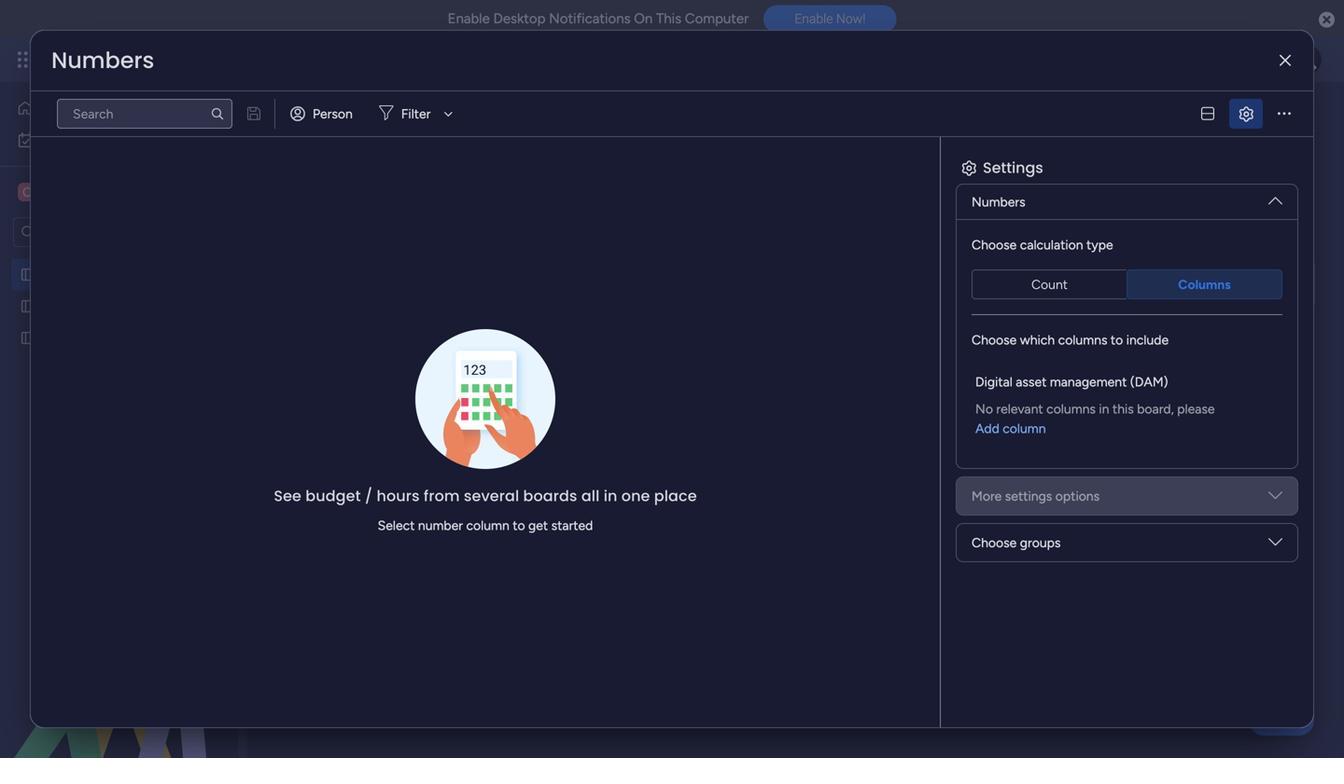 Task type: vqa. For each thing, say whether or not it's contained in the screenshot.
v2 ellipsis image
no



Task type: describe. For each thing, give the bounding box(es) containing it.
management for digital asset management (dam) 'field'
[[427, 98, 580, 129]]

column inside no relevant columns in this board, please add column
[[1003, 421, 1046, 437]]

more
[[972, 489, 1002, 504]]

work for my
[[64, 132, 93, 148]]

settings
[[983, 157, 1043, 178]]

enable for enable desktop notifications on this computer
[[448, 10, 490, 27]]

help
[[1265, 711, 1298, 730]]

select number column to get started
[[378, 518, 593, 534]]

enable for enable now!
[[794, 11, 833, 26]]

add
[[975, 421, 999, 437]]

dapulse dropdown down arrow image for numbers
[[1268, 187, 1282, 208]]

this
[[1112, 401, 1134, 417]]

choose which columns to include
[[972, 332, 1169, 348]]

person
[[313, 106, 353, 122]]

notifications
[[549, 10, 631, 27]]

computer
[[685, 10, 749, 27]]

columns for in
[[1046, 401, 1096, 417]]

management for digital asset management (dam) group
[[1050, 374, 1127, 390]]

monday
[[83, 49, 147, 70]]

enable now! button
[[764, 5, 896, 33]]

please
[[1177, 401, 1215, 417]]

settings
[[1005, 489, 1052, 504]]

workspace image
[[18, 182, 36, 203]]

filter
[[401, 106, 431, 122]]

which
[[1020, 332, 1055, 348]]

choose calculation type
[[972, 237, 1113, 253]]

digital asset management (dam) for digital asset management (dam) group
[[975, 374, 1168, 390]]

type
[[1086, 237, 1113, 253]]

lottie animation element
[[0, 570, 238, 759]]

my work
[[43, 132, 93, 148]]

to for include
[[1111, 332, 1123, 348]]

help button
[[1249, 706, 1314, 736]]

see
[[274, 486, 301, 507]]

v2 split view image
[[1201, 107, 1214, 121]]

more dots image
[[1278, 107, 1291, 121]]

search image
[[210, 106, 225, 121]]

options
[[1055, 489, 1100, 504]]

count button
[[972, 270, 1127, 300]]

all
[[581, 486, 600, 507]]

Digital asset management (DAM) field
[[284, 98, 656, 130]]

columns
[[1178, 277, 1231, 293]]

home link
[[11, 93, 227, 123]]

invite / 1
[[1221, 104, 1270, 120]]

columns for to
[[1058, 332, 1107, 348]]

(dam) for digital asset management (dam) group
[[1130, 374, 1168, 390]]

enable desktop notifications on this computer
[[448, 10, 749, 27]]

home
[[41, 100, 77, 116]]

digital asset management (dam) heading
[[975, 372, 1168, 392]]

dapulse dropdown down arrow image for more settings options
[[1268, 489, 1282, 510]]

work for monday
[[151, 49, 184, 70]]

1
[[1265, 104, 1270, 120]]

asset for digital asset management (dam) group
[[1016, 374, 1047, 390]]

1 public board image from the top
[[20, 266, 37, 284]]

monday work management
[[83, 49, 290, 70]]

enable now!
[[794, 11, 866, 26]]

choose for choose groups
[[972, 535, 1017, 551]]

see budget / hours from several boards all in one place
[[274, 486, 697, 507]]

budget
[[305, 486, 361, 507]]

home option
[[11, 93, 227, 123]]

count
[[1031, 277, 1068, 293]]

my work option
[[11, 125, 227, 155]]

digital for digital asset management (dam) group
[[975, 374, 1013, 390]]

started
[[551, 518, 593, 534]]

john smith image
[[1292, 45, 1322, 75]]

groups
[[1020, 535, 1061, 551]]

one
[[621, 486, 650, 507]]

digital asset management (dam) group
[[972, 372, 1282, 439]]

several
[[464, 486, 519, 507]]

columns button
[[1127, 270, 1282, 300]]



Task type: locate. For each thing, give the bounding box(es) containing it.
digital
[[288, 98, 357, 129], [975, 374, 1013, 390]]

0 vertical spatial digital
[[288, 98, 357, 129]]

2 choose from the top
[[972, 332, 1017, 348]]

work
[[151, 49, 184, 70], [64, 132, 93, 148]]

1 vertical spatial (dam)
[[1130, 374, 1168, 390]]

asset
[[363, 98, 422, 129], [1016, 374, 1047, 390]]

1 vertical spatial column
[[466, 518, 509, 534]]

1 vertical spatial numbers
[[972, 194, 1025, 210]]

public board image
[[20, 329, 37, 347]]

1 vertical spatial to
[[513, 518, 525, 534]]

0 vertical spatial work
[[151, 49, 184, 70]]

0 horizontal spatial management
[[188, 49, 290, 70]]

in
[[1099, 401, 1109, 417], [604, 486, 617, 507]]

to
[[1111, 332, 1123, 348], [513, 518, 525, 534]]

0 horizontal spatial digital asset management (dam)
[[288, 98, 656, 129]]

/ inside button
[[1257, 104, 1262, 120]]

1 vertical spatial digital asset management (dam)
[[975, 374, 1168, 390]]

column down see budget / hours from several boards all in one place
[[466, 518, 509, 534]]

0 horizontal spatial (dam)
[[585, 98, 656, 129]]

choose left 'calculation'
[[972, 237, 1017, 253]]

0 horizontal spatial column
[[466, 518, 509, 534]]

work right my
[[64, 132, 93, 148]]

option
[[0, 258, 238, 262]]

asset inside digital asset management (dam) 'field'
[[363, 98, 422, 129]]

Numbers field
[[47, 45, 159, 76]]

number
[[418, 518, 463, 534]]

calculation
[[1020, 237, 1083, 253]]

digital asset management (dam)
[[288, 98, 656, 129], [975, 374, 1168, 390]]

1 vertical spatial public board image
[[20, 298, 37, 315]]

include
[[1126, 332, 1169, 348]]

c button
[[13, 176, 182, 208]]

dapulse dropdown down arrow image down more dots icon
[[1268, 187, 1282, 208]]

0 vertical spatial management
[[188, 49, 290, 70]]

1 vertical spatial dapulse dropdown down arrow image
[[1268, 489, 1282, 510]]

boards
[[523, 486, 577, 507]]

arrow down image
[[437, 103, 460, 125]]

to left include
[[1111, 332, 1123, 348]]

columns up digital asset management (dam) heading
[[1058, 332, 1107, 348]]

digital asset management (dam) inside group
[[975, 374, 1168, 390]]

1 horizontal spatial asset
[[1016, 374, 1047, 390]]

choose left which
[[972, 332, 1017, 348]]

filter button
[[371, 99, 460, 129]]

choose left groups in the bottom of the page
[[972, 535, 1017, 551]]

0 horizontal spatial enable
[[448, 10, 490, 27]]

0 vertical spatial numbers
[[51, 45, 154, 76]]

digital for digital asset management (dam) 'field'
[[288, 98, 357, 129]]

numbers down settings on the top of page
[[972, 194, 1025, 210]]

0 horizontal spatial /
[[365, 486, 373, 507]]

hours
[[377, 486, 420, 507]]

lottie animation image
[[0, 570, 238, 759]]

enable left desktop
[[448, 10, 490, 27]]

0 horizontal spatial in
[[604, 486, 617, 507]]

1 enable from the left
[[448, 10, 490, 27]]

in left the this
[[1099, 401, 1109, 417]]

1 horizontal spatial column
[[1003, 421, 1046, 437]]

management
[[188, 49, 290, 70], [427, 98, 580, 129], [1050, 374, 1127, 390]]

0 vertical spatial to
[[1111, 332, 1123, 348]]

invite
[[1221, 104, 1253, 120]]

columns inside no relevant columns in this board, please add column
[[1046, 401, 1096, 417]]

now!
[[836, 11, 866, 26]]

numbers up the home link at the top left
[[51, 45, 154, 76]]

dapulse dropdown down arrow image up dapulse dropdown down arrow image
[[1268, 489, 1282, 510]]

1 horizontal spatial digital
[[975, 374, 1013, 390]]

1 horizontal spatial management
[[427, 98, 580, 129]]

column
[[1003, 421, 1046, 437], [466, 518, 509, 534]]

1 vertical spatial /
[[365, 486, 373, 507]]

0 vertical spatial dapulse dropdown down arrow image
[[1268, 187, 1282, 208]]

dapulse close image
[[1319, 11, 1335, 30]]

None search field
[[57, 99, 232, 129]]

1 vertical spatial work
[[64, 132, 93, 148]]

desktop
[[493, 10, 546, 27]]

enable inside button
[[794, 11, 833, 26]]

0 vertical spatial column
[[1003, 421, 1046, 437]]

0 vertical spatial /
[[1257, 104, 1262, 120]]

Filter dashboard by text search field
[[57, 99, 232, 129]]

2 public board image from the top
[[20, 298, 37, 315]]

digital inside heading
[[975, 374, 1013, 390]]

1 vertical spatial columns
[[1046, 401, 1096, 417]]

1 horizontal spatial in
[[1099, 401, 1109, 417]]

1 vertical spatial in
[[604, 486, 617, 507]]

place
[[654, 486, 697, 507]]

no
[[975, 401, 993, 417]]

0 horizontal spatial work
[[64, 132, 93, 148]]

digital up no
[[975, 374, 1013, 390]]

my
[[43, 132, 61, 148]]

enable left now!
[[794, 11, 833, 26]]

in inside no relevant columns in this board, please add column
[[1099, 401, 1109, 417]]

1 dapulse dropdown down arrow image from the top
[[1268, 187, 1282, 208]]

1 horizontal spatial (dam)
[[1130, 374, 1168, 390]]

/
[[1257, 104, 1262, 120], [365, 486, 373, 507]]

to for get
[[513, 518, 525, 534]]

select
[[378, 518, 415, 534]]

1 vertical spatial digital
[[975, 374, 1013, 390]]

select product image
[[17, 50, 35, 69]]

1 vertical spatial management
[[427, 98, 580, 129]]

enable
[[448, 10, 490, 27], [794, 11, 833, 26]]

invite / 1 button
[[1186, 97, 1279, 127]]

1 horizontal spatial numbers
[[972, 194, 1025, 210]]

1 horizontal spatial work
[[151, 49, 184, 70]]

columns down digital asset management (dam) heading
[[1046, 401, 1096, 417]]

work right monday
[[151, 49, 184, 70]]

columns
[[1058, 332, 1107, 348], [1046, 401, 1096, 417]]

1 horizontal spatial to
[[1111, 332, 1123, 348]]

choose groups
[[972, 535, 1061, 551]]

0 horizontal spatial numbers
[[51, 45, 154, 76]]

0 vertical spatial choose
[[972, 237, 1017, 253]]

choose for choose calculation type
[[972, 237, 1017, 253]]

0 vertical spatial digital asset management (dam)
[[288, 98, 656, 129]]

on
[[634, 10, 653, 27]]

(dam) for digital asset management (dam) 'field'
[[585, 98, 656, 129]]

2 horizontal spatial management
[[1050, 374, 1127, 390]]

public board image
[[20, 266, 37, 284], [20, 298, 37, 315]]

management inside digital asset management (dam) heading
[[1050, 374, 1127, 390]]

0 vertical spatial (dam)
[[585, 98, 656, 129]]

asset left the arrow down image
[[363, 98, 422, 129]]

0 horizontal spatial to
[[513, 518, 525, 534]]

1 horizontal spatial /
[[1257, 104, 1262, 120]]

dapulse x slim image
[[1280, 54, 1291, 67]]

board,
[[1137, 401, 1174, 417]]

asset for digital asset management (dam) 'field'
[[363, 98, 422, 129]]

digital asset management (dam) inside 'field'
[[288, 98, 656, 129]]

no relevant columns in this board, please add column
[[975, 401, 1215, 437]]

2 vertical spatial choose
[[972, 535, 1017, 551]]

2 vertical spatial management
[[1050, 374, 1127, 390]]

(dam) inside heading
[[1130, 374, 1168, 390]]

1 choose from the top
[[972, 237, 1017, 253]]

work inside my work option
[[64, 132, 93, 148]]

1 vertical spatial choose
[[972, 332, 1017, 348]]

numbers
[[51, 45, 154, 76], [972, 194, 1025, 210]]

/ left hours at the bottom of page
[[365, 486, 373, 507]]

(dam) inside 'field'
[[585, 98, 656, 129]]

1 vertical spatial asset
[[1016, 374, 1047, 390]]

2 enable from the left
[[794, 11, 833, 26]]

my work link
[[11, 125, 227, 155]]

in right all in the bottom of the page
[[604, 486, 617, 507]]

0 vertical spatial in
[[1099, 401, 1109, 417]]

column down "relevant"
[[1003, 421, 1046, 437]]

asset inside digital asset management (dam) heading
[[1016, 374, 1047, 390]]

to left get
[[513, 518, 525, 534]]

management inside digital asset management (dam) 'field'
[[427, 98, 580, 129]]

2 dapulse dropdown down arrow image from the top
[[1268, 489, 1282, 510]]

0 vertical spatial public board image
[[20, 266, 37, 284]]

c
[[22, 184, 32, 200]]

choose for choose which columns to include
[[972, 332, 1017, 348]]

relevant
[[996, 401, 1043, 417]]

dapulse dropdown down arrow image
[[1268, 536, 1282, 557]]

0 horizontal spatial digital
[[288, 98, 357, 129]]

digital left filter popup button
[[288, 98, 357, 129]]

choose
[[972, 237, 1017, 253], [972, 332, 1017, 348], [972, 535, 1017, 551]]

/ left 1
[[1257, 104, 1262, 120]]

1 horizontal spatial enable
[[794, 11, 833, 26]]

digital asset management (dam) for digital asset management (dam) 'field'
[[288, 98, 656, 129]]

0 vertical spatial asset
[[363, 98, 422, 129]]

digital inside 'field'
[[288, 98, 357, 129]]

more settings options
[[972, 489, 1100, 504]]

3 choose from the top
[[972, 535, 1017, 551]]

get
[[528, 518, 548, 534]]

this
[[656, 10, 681, 27]]

0 horizontal spatial asset
[[363, 98, 422, 129]]

asset up "relevant"
[[1016, 374, 1047, 390]]

person button
[[283, 99, 364, 129]]

from
[[424, 486, 460, 507]]

0 vertical spatial columns
[[1058, 332, 1107, 348]]

(dam)
[[585, 98, 656, 129], [1130, 374, 1168, 390]]

dapulse dropdown down arrow image
[[1268, 187, 1282, 208], [1268, 489, 1282, 510]]

list box
[[0, 255, 238, 606]]

1 horizontal spatial digital asset management (dam)
[[975, 374, 1168, 390]]



